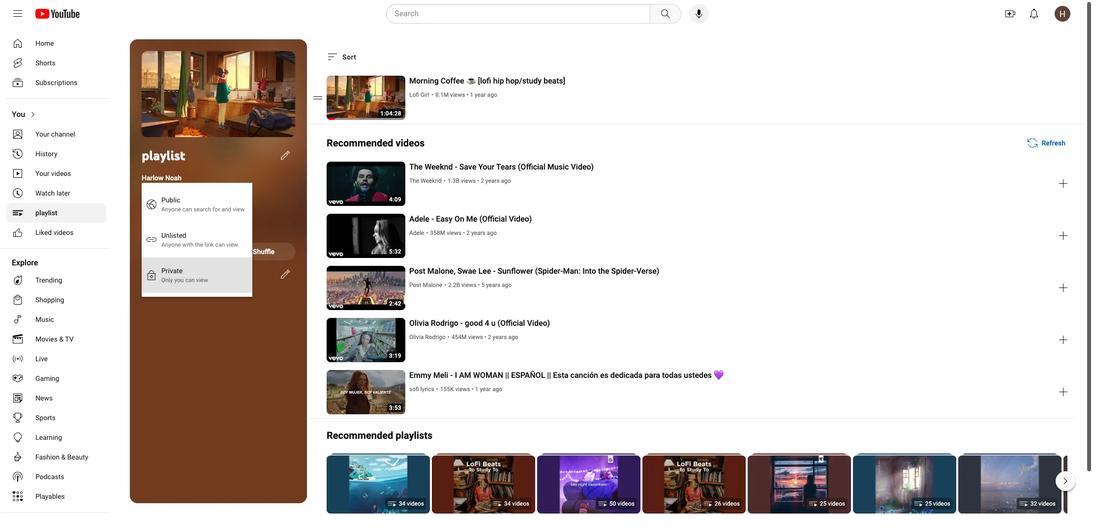 Task type: locate. For each thing, give the bounding box(es) containing it.
• right 1.3b
[[477, 178, 479, 185]]

0 horizontal spatial ||
[[505, 371, 509, 380]]

& for beauty
[[61, 454, 66, 462]]

post inside 'post malone, swae lee - sunflower (spider-man: into the spider-verse)' link
[[409, 267, 426, 276]]

your inside 'link'
[[478, 162, 495, 172]]

4 minutes, 9 seconds element
[[389, 196, 402, 203]]

years down the weeknd - save your tears (official music video)
[[486, 178, 500, 185]]

1 vertical spatial private
[[161, 267, 183, 275]]

0 vertical spatial can
[[182, 206, 192, 213]]

post
[[409, 267, 426, 276], [409, 282, 421, 289]]

5 minutes, 32 seconds element
[[389, 248, 402, 255]]

- inside emmy meli - i am woman || español || esta canción es dedicada para todas ustedes 💜 link
[[450, 371, 453, 380]]

0 vertical spatial 2
[[481, 178, 484, 185]]

weeknd inside 'link'
[[425, 162, 453, 172]]

|| left esta
[[547, 371, 551, 380]]

1 vertical spatial play
[[174, 248, 187, 256]]

2 vertical spatial 2
[[488, 334, 491, 341]]

1 vertical spatial view
[[226, 241, 238, 248]]

recommended up "4:09" link
[[327, 137, 393, 149]]

2 for good
[[488, 334, 491, 341]]

liked
[[35, 229, 52, 237]]

1 adele from the top
[[409, 215, 430, 224]]

34 for second the 34 videos link from right
[[399, 501, 406, 508]]

ago down woman
[[493, 386, 502, 393]]

-
[[455, 162, 457, 172], [432, 215, 434, 224], [493, 267, 496, 276], [461, 319, 463, 328], [450, 371, 453, 380]]

your
[[35, 130, 49, 138], [478, 162, 495, 172], [35, 170, 49, 178]]

private inside private only you can view
[[161, 267, 183, 275]]

0 vertical spatial all
[[227, 91, 237, 98]]

years for your
[[486, 178, 500, 185]]

1 left the video at the top left of page
[[142, 203, 145, 210]]

videos
[[396, 137, 425, 149], [51, 170, 71, 178], [53, 229, 74, 237], [407, 501, 424, 508], [512, 501, 529, 508], [618, 501, 635, 508], [723, 501, 740, 508], [828, 501, 845, 508], [934, 501, 951, 508], [1039, 501, 1056, 508]]

videos for second the 34 videos link from right
[[407, 501, 424, 508]]

2 adele from the top
[[409, 230, 424, 237]]

1 vertical spatial play all
[[174, 248, 196, 256]]

music
[[548, 162, 569, 172], [35, 316, 54, 324]]

rodrigo for •
[[425, 334, 446, 341]]

0 horizontal spatial 34 videos
[[399, 501, 424, 508]]

1 vertical spatial the
[[598, 267, 609, 276]]

0 vertical spatial no
[[164, 203, 172, 210]]

adele inside adele - easy on me (official video) link
[[409, 215, 430, 224]]

ago for tears
[[501, 178, 511, 185]]

• right girl
[[432, 92, 434, 98]]

todas
[[662, 371, 682, 380]]

0 vertical spatial private
[[142, 190, 164, 198]]

para
[[645, 371, 660, 380]]

ago for u
[[508, 334, 518, 341]]

• down woman
[[472, 386, 474, 393]]

2 the from the top
[[409, 178, 419, 185]]

the up the weeknd link
[[409, 162, 423, 172]]

views down on
[[447, 230, 462, 237]]

private inside popup button
[[142, 190, 164, 198]]

the for the weeknd • 1.3b views • 2 years ago
[[409, 178, 419, 185]]

1 horizontal spatial 25
[[925, 501, 932, 508]]

1 horizontal spatial ||
[[547, 371, 551, 380]]

noah
[[165, 174, 182, 182]]

years for 4
[[493, 334, 507, 341]]

years down me
[[471, 230, 486, 237]]

list box
[[142, 183, 253, 297]]

no left only
[[142, 269, 151, 277]]

2 34 from the left
[[504, 501, 511, 508]]

None search field
[[369, 4, 683, 24]]

3:19
[[389, 353, 402, 360]]

1 vertical spatial the
[[409, 178, 419, 185]]

1 horizontal spatial the
[[598, 267, 609, 276]]

& left tv
[[59, 336, 64, 343]]

dedicada
[[611, 371, 643, 380]]

girl
[[421, 92, 430, 98]]

private for private
[[142, 190, 164, 198]]

2 vertical spatial can
[[185, 277, 195, 284]]

1 vertical spatial year
[[480, 386, 491, 393]]

home link
[[6, 33, 106, 53], [6, 33, 106, 53]]

0 vertical spatial post
[[409, 267, 426, 276]]

rodrigo up 454m
[[431, 319, 459, 328]]

group containing private
[[142, 178, 253, 302]]

1 horizontal spatial 25 videos
[[925, 501, 951, 508]]

weeknd left 1.3b
[[421, 178, 442, 185]]

- left save
[[455, 162, 457, 172]]

- left good
[[461, 319, 463, 328]]

0 vertical spatial the
[[409, 162, 423, 172]]

- left the i
[[450, 371, 453, 380]]

shorts
[[35, 59, 56, 67]]

emmy meli - i am woman || español || esta canción es dedicada para todas ustedes 💜
[[409, 371, 724, 380]]

- right lee
[[493, 267, 496, 276]]

sofi
[[409, 386, 419, 393]]

adele left 358m
[[409, 230, 424, 237]]

1 horizontal spatial play all
[[211, 91, 237, 98]]

adele
[[409, 215, 430, 224], [409, 230, 424, 237]]

watch later link
[[6, 184, 106, 203], [6, 184, 106, 203]]

playables
[[35, 493, 65, 501]]

0 horizontal spatial music
[[35, 316, 54, 324]]

1 horizontal spatial 34 videos
[[504, 501, 529, 508]]

1 vertical spatial adele
[[409, 230, 424, 237]]

1 horizontal spatial 2
[[481, 178, 484, 185]]

movies & tv link
[[6, 330, 106, 349], [6, 330, 106, 349]]

0 horizontal spatial playlist
[[35, 209, 57, 217]]

Refresh text field
[[1042, 139, 1066, 147]]

es
[[600, 371, 609, 380]]

0 vertical spatial playlist
[[142, 147, 185, 164]]

Shuffle text field
[[253, 248, 275, 256]]

year down [lofi
[[475, 92, 486, 98]]

0 horizontal spatial the
[[195, 241, 203, 248]]

- left easy
[[432, 215, 434, 224]]

2 25 videos link from the left
[[853, 456, 957, 515]]

ago down morning coffee ☕️ [lofi hip hop/study beats]
[[487, 92, 497, 98]]

lofi
[[409, 92, 419, 98]]

recommended for recommended videos
[[327, 137, 393, 149]]

0 horizontal spatial 25 videos
[[820, 501, 845, 508]]

2 horizontal spatial 2
[[488, 334, 491, 341]]

the right the 'into'
[[598, 267, 609, 276]]

home
[[35, 39, 54, 47]]

1 horizontal spatial 1
[[470, 92, 473, 98]]

view inside public anyone can search for and view
[[233, 206, 245, 213]]

lofi girl • 8.1m views • 1 year ago
[[409, 92, 497, 98]]

shuffle
[[253, 248, 275, 256]]

group
[[142, 178, 253, 302]]

• left the 2.2b
[[444, 282, 446, 289]]

private option
[[142, 258, 253, 293]]

1 for morning
[[470, 92, 473, 98]]

years down u
[[493, 334, 507, 341]]

0 vertical spatial rodrigo
[[431, 319, 459, 328]]

3:53
[[389, 405, 402, 412]]

2 horizontal spatial 1
[[475, 386, 479, 393]]

2 recommended from the top
[[327, 430, 393, 442]]

0 vertical spatial the
[[195, 241, 203, 248]]

sports link
[[6, 408, 106, 428], [6, 408, 106, 428]]

1 34 videos link from the left
[[327, 456, 430, 515]]

0 horizontal spatial 1
[[142, 203, 145, 210]]

years for -
[[486, 282, 500, 289]]

1 vertical spatial playlist
[[35, 209, 57, 217]]

view right link
[[226, 241, 238, 248]]

and
[[222, 206, 231, 213]]

- inside the weeknd - save your tears (official music video) 'link'
[[455, 162, 457, 172]]

1 vertical spatial play all link
[[142, 243, 217, 261]]

anyone down public
[[161, 206, 181, 213]]

1 vertical spatial anyone
[[161, 241, 181, 248]]

anyone down unlisted at top
[[161, 241, 181, 248]]

2 vertical spatial 1
[[475, 386, 479, 393]]

2 34 videos from the left
[[504, 501, 529, 508]]

playlist down the watch
[[35, 209, 57, 217]]

weeknd
[[425, 162, 453, 172], [421, 178, 442, 185]]

year for hip
[[475, 92, 486, 98]]

private
[[142, 190, 164, 198], [161, 267, 183, 275]]

videos for second 25 videos link from right
[[828, 501, 845, 508]]

description
[[152, 269, 186, 277]]

recommended down 3:53 link
[[327, 430, 393, 442]]

||
[[505, 371, 509, 380], [547, 371, 551, 380]]

34 videos for 2nd the 34 videos link from left
[[504, 501, 529, 508]]

shuffle link
[[220, 243, 295, 261]]

gaming link
[[6, 369, 106, 389], [6, 369, 106, 389]]

views down am
[[455, 386, 470, 393]]

emmy meli - i am woman || español || esta canción es dedicada para todas ustedes 💜 link
[[409, 371, 1054, 381]]

1 34 videos from the left
[[399, 501, 424, 508]]

0 horizontal spatial all
[[189, 248, 196, 256]]

into
[[583, 267, 596, 276]]

1 vertical spatial &
[[61, 454, 66, 462]]

trending link
[[6, 271, 106, 290], [6, 271, 106, 290]]

music link
[[6, 310, 106, 330], [6, 310, 106, 330]]

no description
[[142, 269, 186, 277]]

post left malone
[[409, 282, 421, 289]]

updated
[[191, 203, 214, 210]]

the inside 'link'
[[409, 162, 423, 172]]

1 vertical spatial all
[[189, 248, 196, 256]]

• left 155k
[[436, 386, 438, 393]]

1 recommended from the top
[[327, 137, 393, 149]]

tv
[[65, 336, 74, 343]]

your channel link
[[6, 124, 106, 144], [6, 124, 106, 144]]

• left 5
[[478, 282, 480, 289]]

2 down the weeknd - save your tears (official music video)
[[481, 178, 484, 185]]

subscriptions link
[[6, 73, 106, 93], [6, 73, 106, 93]]

0 vertical spatial (official
[[518, 162, 546, 172]]

1 vertical spatial (official
[[479, 215, 507, 224]]

1 vertical spatial rodrigo
[[425, 334, 446, 341]]

videos for second 25 videos link from left
[[934, 501, 951, 508]]

unlisted
[[161, 232, 186, 239]]

hop/study
[[506, 76, 542, 86]]

1 anyone from the top
[[161, 206, 181, 213]]

- for meli
[[450, 371, 453, 380]]

channel
[[51, 130, 75, 138]]

shopping link
[[6, 290, 106, 310], [6, 290, 106, 310]]

view for unlisted
[[226, 241, 238, 248]]

unlisted option
[[142, 222, 253, 258]]

1 down woman
[[475, 386, 479, 393]]

1 vertical spatial no
[[142, 269, 151, 277]]

& left beauty
[[61, 454, 66, 462]]

0 vertical spatial adele
[[409, 215, 430, 224]]

- inside 'post malone, swae lee - sunflower (spider-man: into the spider-verse)' link
[[493, 267, 496, 276]]

the weeknd - save your tears (official music video) link
[[409, 162, 1054, 173]]

1 vertical spatial weeknd
[[421, 178, 442, 185]]

shorts link
[[6, 53, 106, 73], [6, 53, 106, 73]]

views left updated
[[173, 203, 188, 210]]

8.1m
[[435, 92, 449, 98]]

views for the
[[461, 178, 476, 185]]

view right you
[[196, 277, 208, 284]]

1 vertical spatial 2
[[467, 230, 470, 237]]

your videos
[[35, 170, 71, 178]]

learning link
[[6, 428, 106, 448], [6, 428, 106, 448]]

2 post from the top
[[409, 282, 421, 289]]

0 horizontal spatial 34 videos link
[[327, 456, 430, 515]]

2 vertical spatial (official
[[498, 319, 525, 328]]

weeknd up the weeknd link
[[425, 162, 453, 172]]

2 down adele - easy on me (official video)
[[467, 230, 470, 237]]

olivia for olivia rodrigo - good 4 u (official video)
[[409, 319, 429, 328]]

olivia up "emmy" at the bottom
[[409, 334, 424, 341]]

views for morning
[[450, 92, 465, 98]]

26 videos
[[715, 501, 740, 508]]

play
[[211, 91, 226, 98], [174, 248, 187, 256]]

no right the video at the top left of page
[[164, 203, 172, 210]]

32 videos
[[1031, 501, 1056, 508]]

1 post from the top
[[409, 267, 426, 276]]

1 olivia from the top
[[409, 319, 429, 328]]

1 horizontal spatial 25 videos link
[[853, 456, 957, 515]]

ago down sunflower
[[502, 282, 512, 289]]

the inside unlisted anyone with the link can view
[[195, 241, 203, 248]]

(official inside 'link'
[[518, 162, 546, 172]]

|| right woman
[[505, 371, 509, 380]]

your up the watch
[[35, 170, 49, 178]]

views
[[450, 92, 465, 98], [461, 178, 476, 185], [173, 203, 188, 210], [447, 230, 462, 237], [462, 282, 477, 289], [468, 334, 483, 341], [455, 386, 470, 393]]

2 down 4
[[488, 334, 491, 341]]

can right you
[[185, 277, 195, 284]]

1 vertical spatial post
[[409, 282, 421, 289]]

later
[[57, 189, 70, 197]]

25 videos
[[820, 501, 845, 508], [925, 501, 951, 508]]

1 34 from the left
[[399, 501, 406, 508]]

(official right u
[[498, 319, 525, 328]]

2 vertical spatial view
[[196, 277, 208, 284]]

playlist
[[142, 147, 185, 164], [35, 209, 57, 217]]

1 horizontal spatial playlist
[[142, 147, 185, 164]]

views for post
[[462, 282, 477, 289]]

list box containing public
[[142, 183, 253, 297]]

0 horizontal spatial play
[[174, 248, 187, 256]]

1 vertical spatial music
[[35, 316, 54, 324]]

0 horizontal spatial 34
[[399, 501, 406, 508]]

2 play all link from the top
[[142, 243, 217, 261]]

can inside unlisted anyone with the link can view
[[215, 241, 225, 248]]

years right 5
[[486, 282, 500, 289]]

1.3b
[[448, 178, 460, 185]]

0 vertical spatial play all link
[[142, 51, 295, 145]]

views down the coffee
[[450, 92, 465, 98]]

view inside unlisted anyone with the link can view
[[226, 241, 238, 248]]

0 vertical spatial olivia
[[409, 319, 429, 328]]

your right save
[[478, 162, 495, 172]]

0 vertical spatial year
[[475, 92, 486, 98]]

•
[[432, 92, 434, 98], [467, 92, 469, 98], [444, 178, 446, 185], [477, 178, 479, 185], [426, 230, 428, 237], [463, 230, 465, 237], [444, 282, 446, 289], [478, 282, 480, 289], [448, 334, 450, 341], [485, 334, 487, 341], [436, 386, 438, 393], [472, 386, 474, 393]]

rodrigo left 454m
[[425, 334, 446, 341]]

views down save
[[461, 178, 476, 185]]

1 25 from the left
[[820, 501, 827, 508]]

(official right me
[[479, 215, 507, 224]]

0 vertical spatial video)
[[571, 162, 594, 172]]

0 vertical spatial recommended
[[327, 137, 393, 149]]

1 vertical spatial can
[[215, 241, 225, 248]]

- inside olivia rodrigo - good 4 u (official video) link
[[461, 319, 463, 328]]

you link
[[6, 105, 106, 124], [6, 105, 106, 124]]

1 the from the top
[[409, 162, 423, 172]]

25 videos link
[[748, 456, 851, 515], [853, 456, 957, 515]]

beats]
[[544, 76, 565, 86]]

year for am
[[480, 386, 491, 393]]

0 vertical spatial weeknd
[[425, 162, 453, 172]]

1 down '☕️'
[[470, 92, 473, 98]]

anyone inside unlisted anyone with the link can view
[[161, 241, 181, 248]]

olivia up olivia rodrigo "link"
[[409, 319, 429, 328]]

• right adele link
[[426, 230, 428, 237]]

0 vertical spatial &
[[59, 336, 64, 343]]

save
[[459, 162, 476, 172]]

0 vertical spatial play
[[211, 91, 226, 98]]

can right link
[[215, 241, 225, 248]]

post malone, swae lee - sunflower (spider-man: into the spider-verse) link
[[409, 266, 1054, 277]]

0 vertical spatial 1
[[470, 92, 473, 98]]

3:53 link
[[327, 371, 405, 416]]

views for olivia
[[468, 334, 483, 341]]

1 hour, 4 minutes, 28 seconds element
[[380, 110, 402, 117]]

ago down olivia rodrigo - good 4 u (official video)
[[508, 334, 518, 341]]

the left 1.3b
[[409, 178, 419, 185]]

0 horizontal spatial 25 videos link
[[748, 456, 851, 515]]

4:09 link
[[327, 162, 405, 207]]

private up the video at the top left of page
[[142, 190, 164, 198]]

your up the history
[[35, 130, 49, 138]]

(official right tears
[[518, 162, 546, 172]]

post up post malone link
[[409, 267, 426, 276]]

recommended for recommended playlists
[[327, 430, 393, 442]]

playlist up harlow noah link on the top of page
[[142, 147, 185, 164]]

the left link
[[195, 241, 203, 248]]

1 vertical spatial recommended
[[327, 430, 393, 442]]

26 videos link
[[643, 456, 746, 515]]

3:19 link
[[327, 318, 405, 364]]

0 vertical spatial view
[[233, 206, 245, 213]]

private up only
[[161, 267, 183, 275]]

anyone inside public anyone can search for and view
[[161, 206, 181, 213]]

group inside playlist "main content"
[[142, 178, 253, 302]]

0 vertical spatial anyone
[[161, 206, 181, 213]]

views left 5
[[462, 282, 477, 289]]

• down on
[[463, 230, 465, 237]]

adele up adele link
[[409, 215, 430, 224]]

358m
[[430, 230, 445, 237]]

ago down tears
[[501, 178, 511, 185]]

public
[[161, 196, 180, 204]]

gaming
[[35, 375, 59, 383]]

2 || from the left
[[547, 371, 551, 380]]

can left search
[[182, 206, 192, 213]]

454m
[[452, 334, 467, 341]]

movies & tv
[[35, 336, 74, 343]]

action menu image
[[142, 217, 159, 235]]

34 videos
[[399, 501, 424, 508], [504, 501, 529, 508]]

0 vertical spatial music
[[548, 162, 569, 172]]

view right "and"
[[233, 206, 245, 213]]

views down good
[[468, 334, 483, 341]]

1 horizontal spatial 34 videos link
[[432, 456, 535, 515]]

1 horizontal spatial 34
[[504, 501, 511, 508]]

2 olivia from the top
[[409, 334, 424, 341]]

year down woman
[[480, 386, 491, 393]]

25 for second 25 videos link from right
[[820, 501, 827, 508]]

video)
[[571, 162, 594, 172], [509, 215, 532, 224], [527, 319, 550, 328]]

private for private only you can view
[[161, 267, 183, 275]]

1 vertical spatial olivia
[[409, 334, 424, 341]]

2 25 from the left
[[925, 501, 932, 508]]

rodrigo inside olivia rodrigo - good 4 u (official video) link
[[431, 319, 459, 328]]

1 horizontal spatial music
[[548, 162, 569, 172]]

2 anyone from the top
[[161, 241, 181, 248]]

me
[[466, 215, 478, 224]]

0 horizontal spatial 25
[[820, 501, 827, 508]]

1 horizontal spatial play
[[211, 91, 226, 98]]



Task type: describe. For each thing, give the bounding box(es) containing it.
• down 4
[[485, 334, 487, 341]]

harlow noah link
[[142, 173, 182, 183]]

fashion
[[35, 454, 60, 462]]

- inside adele - easy on me (official video) link
[[432, 215, 434, 224]]

ustedes
[[684, 371, 712, 380]]

morning coffee ☕️ [lofi hip hop/study beats] link
[[409, 76, 1054, 87]]

sofi lyrics link
[[409, 385, 435, 394]]

25 for second 25 videos link from left
[[925, 501, 932, 508]]

1 25 videos from the left
[[820, 501, 845, 508]]

sunflower
[[498, 267, 533, 276]]

the for the weeknd - save your tears (official music video)
[[409, 162, 423, 172]]

4
[[485, 319, 489, 328]]

tears
[[496, 162, 516, 172]]

liked videos
[[35, 229, 74, 237]]

1 for emmy
[[475, 386, 479, 393]]

morning coffee ☕️ [lofi hip hop/study beats]
[[409, 76, 565, 86]]

(spider-
[[535, 267, 563, 276]]

1 horizontal spatial no
[[164, 203, 172, 210]]

1:04:28
[[380, 110, 402, 117]]

50 videos link
[[537, 456, 641, 515]]

videos for 26 videos link
[[723, 501, 740, 508]]

your for your videos
[[35, 170, 49, 178]]

views for emmy
[[455, 386, 470, 393]]

for
[[213, 206, 220, 213]]

explore
[[12, 258, 38, 268]]

post malone link
[[409, 281, 443, 290]]

video) inside 'link'
[[571, 162, 594, 172]]

your channel
[[35, 130, 75, 138]]

lofi girl link
[[409, 91, 430, 99]]

0 vertical spatial play all
[[211, 91, 237, 98]]

1 horizontal spatial all
[[227, 91, 237, 98]]

sort button
[[327, 51, 356, 63]]

refresh
[[1042, 139, 1066, 147]]

• down '☕️'
[[467, 92, 469, 98]]

your for your channel
[[35, 130, 49, 138]]

you
[[12, 110, 25, 119]]

malone,
[[428, 267, 455, 276]]

meli
[[433, 371, 448, 380]]

1 vertical spatial video)
[[509, 215, 532, 224]]

5:32
[[389, 248, 402, 255]]

history
[[35, 150, 57, 158]]

[lofi
[[478, 76, 491, 86]]

34 videos for second the 34 videos link from right
[[399, 501, 424, 508]]

videos for 50 videos link
[[618, 501, 635, 508]]

26
[[715, 501, 721, 508]]

lee
[[478, 267, 491, 276]]

can inside private only you can view
[[185, 277, 195, 284]]

live
[[35, 355, 48, 363]]

private only you can view
[[161, 267, 208, 284]]

the weeknd - save your tears (official music video)
[[409, 162, 594, 172]]

Play all text field
[[174, 248, 196, 256]]

playlists
[[396, 430, 433, 442]]

can inside public anyone can search for and view
[[182, 206, 192, 213]]

esta
[[553, 371, 569, 380]]

(official for u
[[498, 319, 525, 328]]

& for tv
[[59, 336, 64, 343]]

2 34 videos link from the left
[[432, 456, 535, 515]]

- for weeknd
[[455, 162, 457, 172]]

1 play all link from the top
[[142, 51, 295, 145]]

videos for 32 videos link
[[1039, 501, 1056, 508]]

morning
[[409, 76, 439, 86]]

malone
[[423, 282, 442, 289]]

2 vertical spatial video)
[[527, 319, 550, 328]]

easy
[[436, 215, 453, 224]]

view for public
[[233, 206, 245, 213]]

2 25 videos from the left
[[925, 501, 951, 508]]

Search text field
[[395, 7, 648, 20]]

1 25 videos link from the left
[[748, 456, 851, 515]]

4:09
[[389, 196, 402, 203]]

50 videos
[[610, 501, 635, 508]]

2 minutes, 42 seconds element
[[389, 301, 402, 308]]

canción
[[571, 371, 598, 380]]

adele for adele - easy on me (official video)
[[409, 215, 430, 224]]

0 horizontal spatial play all
[[174, 248, 196, 256]]

unlisted anyone with the link can view
[[161, 232, 238, 248]]

32
[[1031, 501, 1037, 508]]

adele for adele • 358m views • 2 years ago
[[409, 230, 424, 237]]

hip
[[493, 76, 504, 86]]

olivia rodrigo link
[[409, 333, 446, 342]]

man:
[[563, 267, 581, 276]]

3 minutes, 53 seconds element
[[389, 405, 402, 412]]

weeknd for •
[[421, 178, 442, 185]]

swae
[[457, 267, 477, 276]]

post for post malone • 2.2b views • 5 years ago
[[409, 282, 421, 289]]

5:32 link
[[327, 214, 405, 259]]

avatar image image
[[1055, 6, 1071, 22]]

list box inside playlist "main content"
[[142, 183, 253, 297]]

post for post malone, swae lee - sunflower (spider-man: into the spider-verse)
[[409, 267, 426, 276]]

☕️
[[466, 76, 476, 86]]

💜
[[714, 371, 724, 380]]

on
[[455, 215, 464, 224]]

coffee
[[441, 76, 464, 86]]

(official for tears
[[518, 162, 546, 172]]

34 for 2nd the 34 videos link from left
[[504, 501, 511, 508]]

u
[[491, 319, 496, 328]]

rodrigo for -
[[431, 319, 459, 328]]

harlow
[[142, 174, 164, 182]]

español
[[511, 371, 545, 380]]

refresh button
[[1022, 134, 1074, 152]]

olivia rodrigo - good 4 u (official video) link
[[409, 318, 1054, 329]]

3 minutes, 19 seconds element
[[389, 353, 402, 360]]

anyone for public
[[161, 206, 181, 213]]

search
[[193, 206, 211, 213]]

1 vertical spatial 1
[[142, 203, 145, 210]]

subscriptions
[[35, 79, 77, 87]]

the weeknd • 1.3b views • 2 years ago
[[409, 178, 511, 185]]

private button
[[142, 185, 175, 202]]

you
[[174, 277, 184, 284]]

weeknd for -
[[425, 162, 453, 172]]

0 horizontal spatial 2
[[467, 230, 470, 237]]

anyone for unlisted
[[161, 241, 181, 248]]

2 for save
[[481, 178, 484, 185]]

• left 1.3b
[[444, 178, 446, 185]]

video
[[146, 203, 161, 210]]

ago for sunflower
[[502, 282, 512, 289]]

watch later
[[35, 189, 70, 197]]

public option
[[142, 187, 253, 222]]

• left 454m
[[448, 334, 450, 341]]

music inside 'link'
[[548, 162, 569, 172]]

155k
[[440, 386, 454, 393]]

ago down adele - easy on me (official video)
[[487, 230, 497, 237]]

view inside private only you can view
[[196, 277, 208, 284]]

playlist inside "main content"
[[142, 147, 185, 164]]

1 || from the left
[[505, 371, 509, 380]]

- for rodrigo
[[461, 319, 463, 328]]

today
[[215, 203, 229, 210]]

link
[[205, 241, 214, 248]]

50
[[610, 501, 616, 508]]

only
[[161, 277, 173, 284]]

ago for hop/study
[[487, 92, 497, 98]]

adele - easy on me (official video) link
[[409, 214, 1054, 225]]

movies
[[35, 336, 58, 343]]

beauty
[[67, 454, 88, 462]]

playlist main content
[[41, 28, 1093, 516]]

sort
[[342, 53, 356, 61]]

videos for 2nd the 34 videos link from left
[[512, 501, 529, 508]]

news
[[35, 395, 53, 403]]

0 horizontal spatial no
[[142, 269, 151, 277]]

olivia for olivia rodrigo • 454m views • 2 years ago
[[409, 334, 424, 341]]

ago for woman
[[493, 386, 502, 393]]

post malone, swae lee - sunflower (spider-man: into the spider-verse)
[[409, 267, 660, 276]]

podcasts
[[35, 473, 64, 481]]



Task type: vqa. For each thing, say whether or not it's contained in the screenshot.
bottommost 'YOUR'
no



